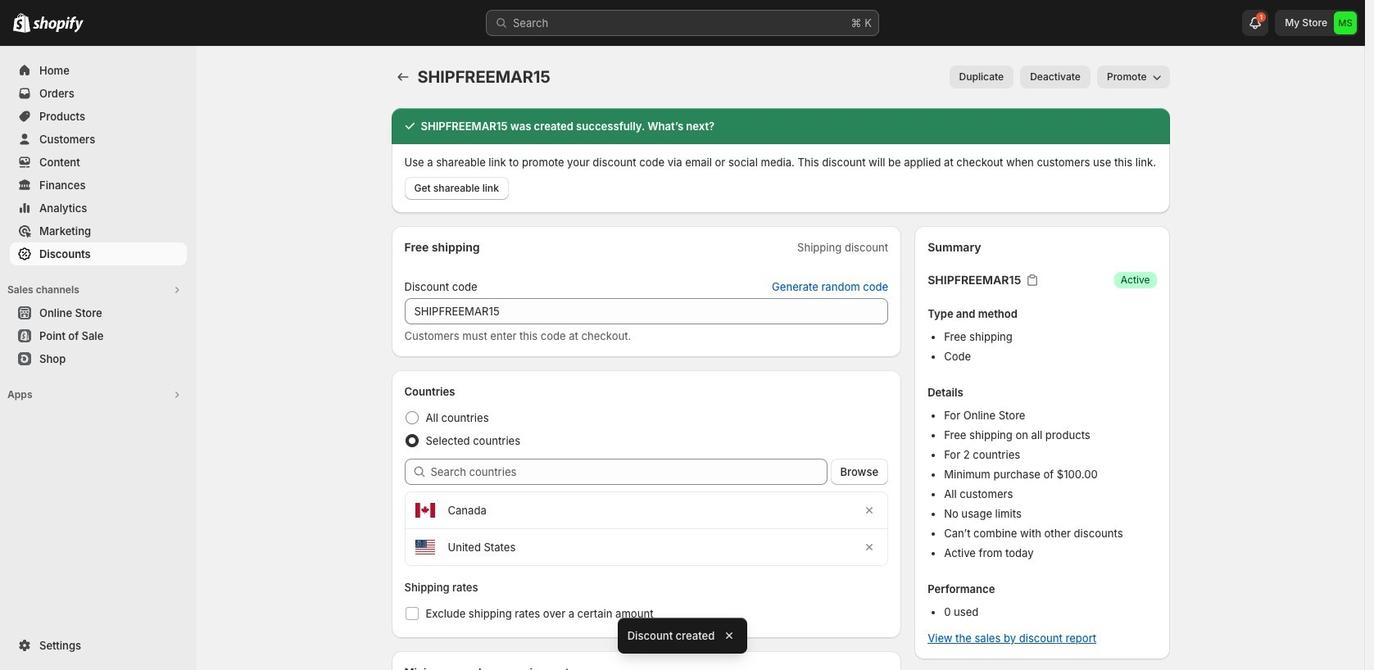 Task type: describe. For each thing, give the bounding box(es) containing it.
my store image
[[1334, 11, 1357, 34]]



Task type: vqa. For each thing, say whether or not it's contained in the screenshot.
Add sharing details group
no



Task type: locate. For each thing, give the bounding box(es) containing it.
None text field
[[405, 298, 889, 325]]

shopify image
[[13, 13, 30, 33], [33, 16, 84, 33]]

0 horizontal spatial shopify image
[[13, 13, 30, 33]]

1 horizontal spatial shopify image
[[33, 16, 84, 33]]

Search countries text field
[[431, 459, 828, 485]]



